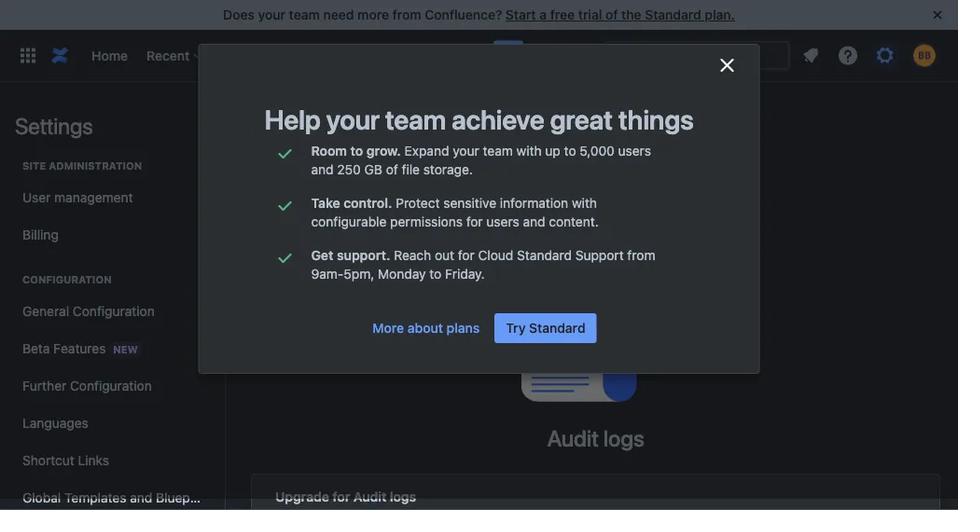 Task type: vqa. For each thing, say whether or not it's contained in the screenshot.
the rightmost BOB
no



Task type: describe. For each thing, give the bounding box(es) containing it.
further configuration
[[22, 379, 152, 394]]

languages
[[22, 416, 88, 431]]

links
[[78, 453, 109, 469]]

your
[[258, 7, 286, 22]]

management
[[54, 190, 133, 205]]

general configuration link
[[15, 293, 209, 330]]

confluence?
[[425, 7, 502, 22]]

0 vertical spatial configuration
[[22, 274, 112, 286]]

administration
[[49, 160, 142, 172]]

need
[[324, 7, 354, 22]]

settings icon image
[[875, 44, 897, 67]]

further configuration link
[[15, 368, 209, 405]]

from
[[393, 7, 422, 22]]

beta features new
[[22, 341, 138, 356]]

general configuration
[[22, 304, 155, 319]]

free
[[550, 7, 575, 22]]

the
[[622, 7, 642, 22]]

home
[[91, 48, 128, 63]]

features
[[53, 341, 106, 356]]

languages link
[[15, 405, 209, 442]]

start a free trial of the standard plan. link
[[506, 7, 735, 22]]

0 vertical spatial audit
[[547, 426, 599, 452]]

plan.
[[705, 7, 735, 22]]

1 vertical spatial logs
[[390, 490, 416, 505]]

more
[[358, 7, 389, 22]]

shortcut links
[[22, 453, 109, 469]]

close image
[[927, 4, 949, 26]]

of
[[606, 7, 618, 22]]



Task type: locate. For each thing, give the bounding box(es) containing it.
does
[[223, 7, 255, 22]]

audit
[[547, 426, 599, 452], [354, 490, 387, 505]]

a
[[540, 7, 547, 22]]

0 horizontal spatial audit
[[354, 490, 387, 505]]

Search field
[[604, 41, 791, 70]]

home banner
[[0, 29, 959, 82]]

user management link
[[15, 179, 209, 217]]

trial
[[579, 7, 602, 22]]

settings
[[15, 113, 93, 139]]

1 horizontal spatial logs
[[604, 426, 645, 452]]

0 vertical spatial logs
[[604, 426, 645, 452]]

configuration up new
[[73, 304, 155, 319]]

1 vertical spatial audit
[[354, 490, 387, 505]]

blueprints
[[156, 491, 217, 506]]

audit logs
[[547, 426, 645, 452]]

general
[[22, 304, 69, 319]]

billing link
[[15, 217, 209, 254]]

team
[[289, 7, 320, 22]]

for
[[333, 490, 350, 505]]

0 horizontal spatial logs
[[390, 490, 416, 505]]

start
[[506, 7, 536, 22]]

shortcut links link
[[15, 442, 209, 480]]

does your team need more from confluence? start a free trial of the standard plan.
[[223, 7, 735, 22]]

new
[[113, 344, 138, 356]]

global templates and blueprints link
[[15, 480, 217, 511]]

1 horizontal spatial audit
[[547, 426, 599, 452]]

2 vertical spatial configuration
[[70, 379, 152, 394]]

site administration group
[[15, 140, 209, 260]]

configuration up general
[[22, 274, 112, 286]]

user
[[22, 190, 51, 205]]

home link
[[86, 41, 134, 70]]

standard
[[645, 7, 702, 22]]

global element
[[11, 29, 604, 82]]

user management
[[22, 190, 133, 205]]

templates
[[64, 491, 126, 506]]

beta
[[22, 341, 50, 356]]

logs
[[604, 426, 645, 452], [390, 490, 416, 505]]

configuration for further
[[70, 379, 152, 394]]

configuration
[[22, 274, 112, 286], [73, 304, 155, 319], [70, 379, 152, 394]]

shortcut
[[22, 453, 74, 469]]

global templates and blueprints
[[22, 491, 217, 506]]

upgrade
[[275, 490, 329, 505]]

configuration up languages link
[[70, 379, 152, 394]]

site
[[22, 160, 46, 172]]

global
[[22, 491, 61, 506]]

confluence image
[[49, 44, 71, 67], [49, 44, 71, 67]]

billing
[[22, 227, 59, 243]]

1 vertical spatial configuration
[[73, 304, 155, 319]]

upgrade for audit logs
[[275, 490, 416, 505]]

further
[[22, 379, 67, 394]]

site administration
[[22, 160, 142, 172]]

configuration group
[[15, 254, 217, 511]]

configuration for general
[[73, 304, 155, 319]]

and
[[130, 491, 152, 506]]



